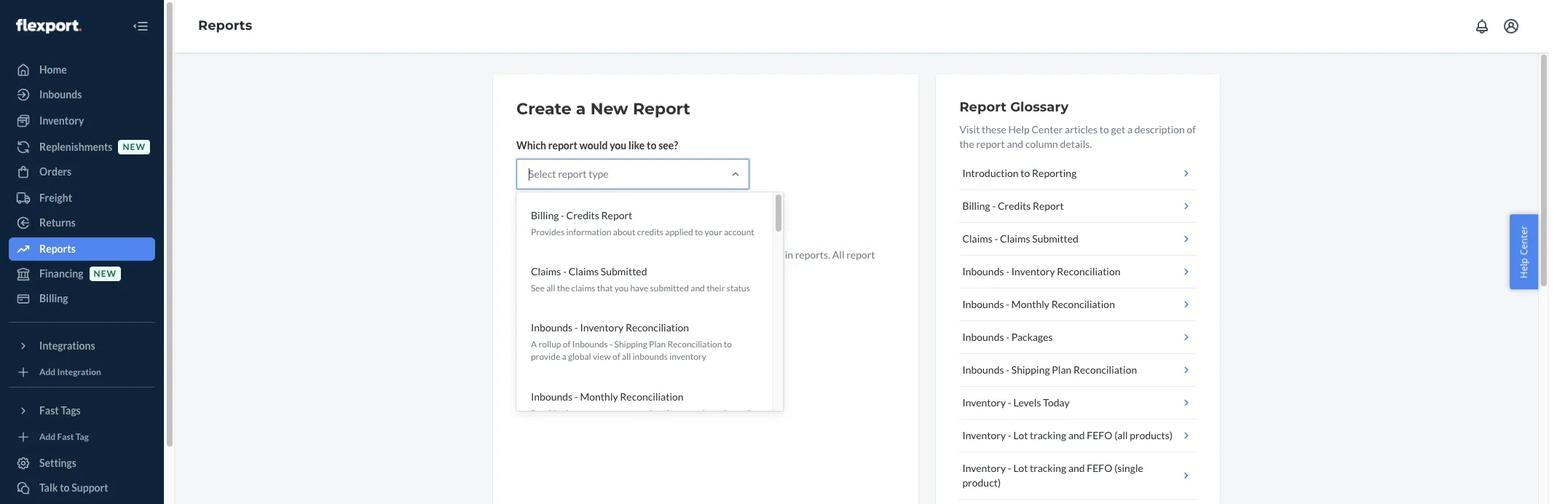 Task type: vqa. For each thing, say whether or not it's contained in the screenshot.
THE -
yes



Task type: describe. For each thing, give the bounding box(es) containing it.
add for add fast tag
[[39, 432, 56, 442]]

reconciliation for inbounds - inventory reconciliation
[[1057, 265, 1121, 278]]

selected
[[694, 408, 726, 419]]

these
[[982, 123, 1007, 135]]

new inside it may take up to 2 hours for new information to be reflected in reports. all report time fields are in universal time (utc).
[[643, 248, 661, 261]]

billing - credits report button
[[960, 190, 1197, 223]]

inbounds - shipping plan reconciliation
[[963, 363, 1137, 376]]

0 vertical spatial a
[[576, 99, 586, 119]]

the inside visit these help center articles to get a description of the report and column details.
[[960, 138, 974, 150]]

- for inventory - lot tracking and fefo (single product)
[[1008, 462, 1012, 474]]

hours
[[600, 248, 625, 261]]

integration
[[57, 367, 101, 378]]

add integration
[[39, 367, 101, 378]]

fields
[[539, 263, 562, 275]]

inbounds for inbounds - monthly reconciliation
[[963, 298, 1004, 310]]

integrations button
[[9, 334, 155, 358]]

claims
[[571, 283, 595, 294]]

are
[[564, 263, 579, 275]]

description
[[1135, 123, 1185, 135]]

inventory - lot tracking and fefo (all products)
[[963, 429, 1173, 441]]

shipping inside "button"
[[1012, 363, 1050, 376]]

claims - claims submitted see all the claims that you have submitted and their status
[[531, 265, 750, 294]]

submitted for claims - claims submitted
[[1032, 232, 1079, 245]]

have
[[630, 283, 648, 294]]

articles
[[1065, 123, 1098, 135]]

reconciliation for inbounds - monthly reconciliation provides inventory movement data for any selected month
[[620, 390, 684, 402]]

for inside it may take up to 2 hours for new information to be reflected in reports. all report time fields are in universal time (utc).
[[627, 248, 641, 261]]

tags
[[61, 404, 81, 417]]

you inside the claims - claims submitted see all the claims that you have submitted and their status
[[615, 283, 629, 294]]

open notifications image
[[1474, 17, 1491, 35]]

- for inbounds - packages
[[1006, 331, 1010, 343]]

introduction
[[963, 167, 1019, 179]]

today
[[1043, 396, 1070, 409]]

to right like
[[647, 139, 657, 152]]

- for inbounds - monthly reconciliation
[[1006, 298, 1010, 310]]

products)
[[1130, 429, 1173, 441]]

fefo for (single
[[1087, 462, 1113, 474]]

visit
[[960, 123, 980, 135]]

center inside button
[[1518, 226, 1531, 255]]

report glossary
[[960, 99, 1069, 115]]

monthly for inbounds - monthly reconciliation
[[1012, 298, 1050, 310]]

new for financing
[[94, 268, 117, 279]]

(single
[[1115, 462, 1144, 474]]

inbounds for inbounds - inventory reconciliation
[[963, 265, 1004, 278]]

inbounds for inbounds
[[39, 88, 82, 101]]

inventory - lot tracking and fefo (single product) button
[[960, 452, 1197, 500]]

(all
[[1115, 429, 1128, 441]]

inbounds - inventory reconciliation
[[963, 265, 1121, 278]]

fast inside dropdown button
[[39, 404, 59, 417]]

inventory link
[[9, 109, 155, 133]]

time
[[516, 263, 537, 275]]

global
[[568, 351, 591, 362]]

status
[[727, 283, 750, 294]]

universal
[[591, 263, 634, 275]]

help center button
[[1510, 215, 1538, 289]]

to left 2
[[580, 248, 590, 261]]

credits
[[637, 227, 664, 237]]

create a new report
[[516, 99, 690, 119]]

- for billing - credits report provides information about credits applied to your account
[[561, 209, 564, 221]]

- for billing - credits report
[[992, 200, 996, 212]]

for inside the inbounds - monthly reconciliation provides inventory movement data for any selected month
[[666, 408, 677, 419]]

and inside inventory - lot tracking and fefo (single product)
[[1068, 462, 1085, 474]]

inbounds - packages
[[963, 331, 1053, 343]]

inbounds - monthly reconciliation provides inventory movement data for any selected month
[[531, 390, 753, 419]]

billing for billing
[[39, 292, 68, 304]]

freight link
[[9, 186, 155, 210]]

inventory for inventory
[[39, 114, 84, 127]]

1 vertical spatial in
[[581, 263, 589, 275]]

center inside visit these help center articles to get a description of the report and column details.
[[1032, 123, 1063, 135]]

claims - claims submitted button
[[960, 223, 1197, 256]]

add for add integration
[[39, 367, 56, 378]]

time
[[636, 263, 658, 275]]

1 horizontal spatial of
[[613, 351, 620, 362]]

inventory for inventory - levels today
[[963, 396, 1006, 409]]

support
[[72, 481, 108, 494]]

create report button
[[516, 207, 605, 236]]

- for inbounds - shipping plan reconciliation
[[1006, 363, 1010, 376]]

add integration link
[[9, 363, 155, 381]]

close navigation image
[[132, 17, 149, 35]]

visit these help center articles to get a description of the report and column details.
[[960, 123, 1196, 150]]

inventory inside the inbounds - inventory reconciliation a rollup of inbounds - shipping plan reconciliation to provide a global view of all inbounds inventory
[[580, 321, 624, 334]]

- for inbounds - inventory reconciliation a rollup of inbounds - shipping plan reconciliation to provide a global view of all inbounds inventory
[[575, 321, 578, 334]]

month
[[728, 408, 753, 419]]

may
[[525, 248, 544, 261]]

lot for inventory - lot tracking and fefo (all products)
[[1014, 429, 1028, 441]]

about
[[613, 227, 636, 237]]

report for select report type
[[558, 168, 587, 180]]

settings
[[39, 457, 76, 469]]

which
[[516, 139, 546, 152]]

reports.
[[795, 248, 830, 261]]

billing - credits report
[[963, 200, 1064, 212]]

integrations
[[39, 339, 95, 352]]

see
[[531, 283, 545, 294]]

inventory - lot tracking and fefo (all products) button
[[960, 420, 1197, 452]]

report for create report
[[562, 215, 592, 227]]

provide
[[531, 351, 560, 362]]

returns link
[[9, 211, 155, 235]]

flexport logo image
[[16, 19, 81, 33]]

inbounds - shipping plan reconciliation button
[[960, 354, 1197, 387]]

a
[[531, 339, 537, 350]]

to inside billing - credits report provides information about credits applied to your account
[[695, 227, 703, 237]]

returns
[[39, 216, 76, 229]]

1 horizontal spatial reports
[[198, 18, 252, 34]]

billing link
[[9, 287, 155, 310]]

inventory - levels today
[[963, 396, 1070, 409]]

report up the these
[[960, 99, 1007, 115]]

billing for billing - credits report provides information about credits applied to your account
[[531, 209, 559, 221]]

inbounds for inbounds - inventory reconciliation a rollup of inbounds - shipping plan reconciliation to provide a global view of all inbounds inventory
[[531, 321, 573, 334]]

see?
[[659, 139, 678, 152]]

and inside visit these help center articles to get a description of the report and column details.
[[1007, 138, 1024, 150]]

submitted
[[650, 283, 689, 294]]

inbounds - inventory reconciliation button
[[960, 256, 1197, 288]]

select report type
[[529, 168, 609, 180]]

reflected
[[743, 248, 783, 261]]

of inside visit these help center articles to get a description of the report and column details.
[[1187, 123, 1196, 135]]

it
[[516, 248, 523, 261]]

report for create a new report
[[633, 99, 690, 119]]

introduction to reporting button
[[960, 157, 1197, 190]]

plan inside the inbounds - inventory reconciliation a rollup of inbounds - shipping plan reconciliation to provide a global view of all inbounds inventory
[[649, 339, 666, 350]]

it may take up to 2 hours for new information to be reflected in reports. all report time fields are in universal time (utc).
[[516, 248, 875, 275]]

up
[[567, 248, 579, 261]]

(utc).
[[660, 263, 688, 275]]

freight
[[39, 192, 72, 204]]

any
[[679, 408, 693, 419]]



Task type: locate. For each thing, give the bounding box(es) containing it.
1 horizontal spatial in
[[785, 248, 793, 261]]

0 vertical spatial shipping
[[614, 339, 647, 350]]

financing
[[39, 267, 83, 280]]

1 horizontal spatial credits
[[998, 200, 1031, 212]]

1 fefo from the top
[[1087, 429, 1113, 441]]

1 add from the top
[[39, 367, 56, 378]]

0 horizontal spatial monthly
[[580, 390, 618, 402]]

report inside button
[[1033, 200, 1064, 212]]

tracking down inventory - lot tracking and fefo (all products)
[[1030, 462, 1067, 474]]

and down inventory - levels today button
[[1068, 429, 1085, 441]]

inbounds link
[[9, 83, 155, 106]]

reconciliation inside "button"
[[1074, 363, 1137, 376]]

all inside the claims - claims submitted see all the claims that you have submitted and their status
[[546, 283, 555, 294]]

inventory left levels
[[963, 396, 1006, 409]]

monthly inside the inbounds - monthly reconciliation provides inventory movement data for any selected month
[[580, 390, 618, 402]]

0 horizontal spatial reports link
[[9, 237, 155, 261]]

inbounds - inventory reconciliation a rollup of inbounds - shipping plan reconciliation to provide a global view of all inbounds inventory
[[531, 321, 732, 362]]

of right "rollup"
[[563, 339, 571, 350]]

0 vertical spatial information
[[566, 227, 612, 237]]

shipping down packages
[[1012, 363, 1050, 376]]

1 horizontal spatial for
[[666, 408, 677, 419]]

2 horizontal spatial billing
[[963, 200, 990, 212]]

fefo inside inventory - lot tracking and fefo (single product)
[[1087, 462, 1113, 474]]

billing down financing
[[39, 292, 68, 304]]

credits for billing - credits report
[[998, 200, 1031, 212]]

inbounds for inbounds - monthly reconciliation provides inventory movement data for any selected month
[[531, 390, 573, 402]]

a left global
[[562, 351, 566, 362]]

inventory up product)
[[963, 462, 1006, 474]]

billing inside button
[[963, 200, 990, 212]]

new up billing link
[[94, 268, 117, 279]]

provides for inbounds
[[531, 408, 565, 419]]

0 vertical spatial fefo
[[1087, 429, 1113, 441]]

lot down "inventory - levels today"
[[1014, 429, 1028, 441]]

introduction to reporting
[[963, 167, 1077, 179]]

tag
[[76, 432, 89, 442]]

inventory left movement
[[566, 408, 603, 419]]

1 vertical spatial submitted
[[601, 265, 647, 278]]

1 vertical spatial provides
[[531, 408, 565, 419]]

0 vertical spatial add
[[39, 367, 56, 378]]

add left integration
[[39, 367, 56, 378]]

1 vertical spatial all
[[622, 351, 631, 362]]

create for create report
[[529, 215, 560, 227]]

to inside visit these help center articles to get a description of the report and column details.
[[1100, 123, 1109, 135]]

reconciliation inside the inbounds - monthly reconciliation provides inventory movement data for any selected month
[[620, 390, 684, 402]]

0 horizontal spatial help
[[1008, 123, 1030, 135]]

inventory up replenishments
[[39, 114, 84, 127]]

0 horizontal spatial billing
[[39, 292, 68, 304]]

which report would you like to see?
[[516, 139, 678, 152]]

fefo inside "button"
[[1087, 429, 1113, 441]]

you right "that"
[[615, 283, 629, 294]]

create
[[516, 99, 572, 119], [529, 215, 560, 227]]

0 horizontal spatial a
[[562, 351, 566, 362]]

report up 'see?' at left top
[[633, 99, 690, 119]]

shipping
[[614, 339, 647, 350], [1012, 363, 1050, 376]]

a right get
[[1128, 123, 1133, 135]]

create report
[[529, 215, 592, 227]]

1 vertical spatial tracking
[[1030, 462, 1067, 474]]

a inside the inbounds - inventory reconciliation a rollup of inbounds - shipping plan reconciliation to provide a global view of all inbounds inventory
[[562, 351, 566, 362]]

product)
[[963, 476, 1001, 489]]

reporting
[[1032, 167, 1077, 179]]

reconciliation inside 'button'
[[1052, 298, 1115, 310]]

inventory for inventory - lot tracking and fefo (all products)
[[963, 429, 1006, 441]]

the inside the claims - claims submitted see all the claims that you have submitted and their status
[[557, 283, 570, 294]]

report up about
[[601, 209, 632, 221]]

help
[[1008, 123, 1030, 135], [1518, 258, 1531, 278]]

submitted inside the claims - claims submitted see all the claims that you have submitted and their status
[[601, 265, 647, 278]]

to left your
[[695, 227, 703, 237]]

0 horizontal spatial plan
[[649, 339, 666, 350]]

1 vertical spatial information
[[663, 248, 716, 261]]

create up which
[[516, 99, 572, 119]]

1 vertical spatial fefo
[[1087, 462, 1113, 474]]

0 vertical spatial center
[[1032, 123, 1063, 135]]

1 vertical spatial fast
[[57, 432, 74, 442]]

would
[[580, 139, 608, 152]]

add fast tag
[[39, 432, 89, 442]]

provides inside billing - credits report provides information about credits applied to your account
[[531, 227, 565, 237]]

0 horizontal spatial reports
[[39, 243, 76, 255]]

add fast tag link
[[9, 428, 155, 446]]

0 vertical spatial new
[[123, 142, 146, 153]]

to inside the inbounds - inventory reconciliation a rollup of inbounds - shipping plan reconciliation to provide a global view of all inbounds inventory
[[724, 339, 732, 350]]

1 vertical spatial monthly
[[580, 390, 618, 402]]

2
[[592, 248, 598, 261]]

provides inside the inbounds - monthly reconciliation provides inventory movement data for any selected month
[[531, 408, 565, 419]]

of right description
[[1187, 123, 1196, 135]]

new
[[590, 99, 628, 119]]

0 horizontal spatial inventory
[[566, 408, 603, 419]]

0 vertical spatial inventory
[[670, 351, 706, 362]]

0 horizontal spatial submitted
[[601, 265, 647, 278]]

submitted down hours
[[601, 265, 647, 278]]

to left the "be" on the left
[[718, 248, 728, 261]]

report inside billing - credits report provides information about credits applied to your account
[[601, 209, 632, 221]]

inventory inside the inbounds - inventory reconciliation a rollup of inbounds - shipping plan reconciliation to provide a global view of all inbounds inventory
[[670, 351, 706, 362]]

create for create a new report
[[516, 99, 572, 119]]

provides for billing
[[531, 227, 565, 237]]

like
[[629, 139, 645, 152]]

0 vertical spatial create
[[516, 99, 572, 119]]

settings link
[[9, 452, 155, 475]]

column
[[1026, 138, 1058, 150]]

create inside create report button
[[529, 215, 560, 227]]

0 horizontal spatial all
[[546, 283, 555, 294]]

tracking for (single
[[1030, 462, 1067, 474]]

2 horizontal spatial of
[[1187, 123, 1196, 135]]

fast left tag
[[57, 432, 74, 442]]

inventory
[[39, 114, 84, 127], [1012, 265, 1055, 278], [580, 321, 624, 334], [963, 396, 1006, 409], [963, 429, 1006, 441], [963, 462, 1006, 474]]

1 vertical spatial plan
[[1052, 363, 1072, 376]]

type
[[589, 168, 609, 180]]

- inside billing - credits report provides information about credits applied to your account
[[561, 209, 564, 221]]

1 horizontal spatial submitted
[[1032, 232, 1079, 245]]

2 lot from the top
[[1014, 462, 1028, 474]]

inbounds inside the inbounds - monthly reconciliation provides inventory movement data for any selected month
[[531, 390, 573, 402]]

- inside 'button'
[[1006, 298, 1010, 310]]

orders
[[39, 165, 72, 178]]

new for replenishments
[[123, 142, 146, 153]]

take
[[546, 248, 565, 261]]

all
[[546, 283, 555, 294], [622, 351, 631, 362]]

and left the column
[[1007, 138, 1024, 150]]

and inside the claims - claims submitted see all the claims that you have submitted and their status
[[691, 283, 705, 294]]

view
[[593, 351, 611, 362]]

credits
[[998, 200, 1031, 212], [566, 209, 599, 221]]

monthly up movement
[[580, 390, 618, 402]]

lot inside inventory - lot tracking and fefo (all products) "button"
[[1014, 429, 1028, 441]]

inventory down "inventory - levels today"
[[963, 429, 1006, 441]]

tracking inside inventory - lot tracking and fefo (single product)
[[1030, 462, 1067, 474]]

reconciliation inside button
[[1057, 265, 1121, 278]]

report down the these
[[976, 138, 1005, 150]]

0 vertical spatial tracking
[[1030, 429, 1067, 441]]

plan inside "button"
[[1052, 363, 1072, 376]]

1 horizontal spatial monthly
[[1012, 298, 1050, 310]]

new up 'orders' "link" on the top of page
[[123, 142, 146, 153]]

1 horizontal spatial inventory
[[670, 351, 706, 362]]

the down visit
[[960, 138, 974, 150]]

0 vertical spatial you
[[610, 139, 627, 152]]

to inside talk to support button
[[60, 481, 70, 494]]

report up select report type
[[548, 139, 578, 152]]

0 horizontal spatial of
[[563, 339, 571, 350]]

claims - claims submitted
[[963, 232, 1079, 245]]

submitted inside button
[[1032, 232, 1079, 245]]

a
[[576, 99, 586, 119], [1128, 123, 1133, 135], [562, 351, 566, 362]]

1 vertical spatial center
[[1518, 226, 1531, 255]]

2 vertical spatial a
[[562, 351, 566, 362]]

0 horizontal spatial in
[[581, 263, 589, 275]]

monthly up packages
[[1012, 298, 1050, 310]]

provides up the take
[[531, 227, 565, 237]]

to left the reporting at top
[[1021, 167, 1030, 179]]

credits up up
[[566, 209, 599, 221]]

- for claims - claims submitted
[[995, 232, 998, 245]]

center
[[1032, 123, 1063, 135], [1518, 226, 1531, 255]]

billing for billing - credits report
[[963, 200, 990, 212]]

lot down inventory - lot tracking and fefo (all products)
[[1014, 462, 1028, 474]]

replenishments
[[39, 141, 113, 153]]

tracking down today
[[1030, 429, 1067, 441]]

inventory up inbounds - monthly reconciliation on the bottom of page
[[1012, 265, 1055, 278]]

0 vertical spatial monthly
[[1012, 298, 1050, 310]]

0 vertical spatial the
[[960, 138, 974, 150]]

reports link
[[198, 18, 252, 34], [9, 237, 155, 261]]

inbounds - packages button
[[960, 321, 1197, 354]]

1 horizontal spatial the
[[960, 138, 974, 150]]

0 vertical spatial plan
[[649, 339, 666, 350]]

0 vertical spatial reports link
[[198, 18, 252, 34]]

reconciliation for inbounds - inventory reconciliation a rollup of inbounds - shipping plan reconciliation to provide a global view of all inbounds inventory
[[626, 321, 689, 334]]

levels
[[1014, 396, 1041, 409]]

1 horizontal spatial a
[[576, 99, 586, 119]]

billing down introduction
[[963, 200, 990, 212]]

new up time
[[643, 248, 661, 261]]

lot for inventory - lot tracking and fefo (single product)
[[1014, 462, 1028, 474]]

open account menu image
[[1503, 17, 1520, 35]]

- for inventory - lot tracking and fefo (all products)
[[1008, 429, 1012, 441]]

credits down the introduction to reporting
[[998, 200, 1031, 212]]

and inside inventory - lot tracking and fefo (all products) "button"
[[1068, 429, 1085, 441]]

report left type
[[558, 168, 587, 180]]

fast tags button
[[9, 399, 155, 422]]

1 horizontal spatial center
[[1518, 226, 1531, 255]]

0 horizontal spatial information
[[566, 227, 612, 237]]

help inside visit these help center articles to get a description of the report and column details.
[[1008, 123, 1030, 135]]

report inside visit these help center articles to get a description of the report and column details.
[[976, 138, 1005, 150]]

inventory - lot tracking and fefo (single product)
[[963, 462, 1144, 489]]

tracking
[[1030, 429, 1067, 441], [1030, 462, 1067, 474]]

- for inbounds - monthly reconciliation provides inventory movement data for any selected month
[[575, 390, 578, 402]]

provides down provide
[[531, 408, 565, 419]]

talk to support button
[[9, 476, 155, 500]]

inbounds for inbounds - shipping plan reconciliation
[[963, 363, 1004, 376]]

- inside the claims - claims submitted see all the claims that you have submitted and their status
[[563, 265, 567, 278]]

a inside visit these help center articles to get a description of the report and column details.
[[1128, 123, 1133, 135]]

shipping up inbounds
[[614, 339, 647, 350]]

inbounds up global
[[572, 339, 608, 350]]

1 horizontal spatial reports link
[[198, 18, 252, 34]]

1 horizontal spatial information
[[663, 248, 716, 261]]

inventory up view
[[580, 321, 624, 334]]

1 vertical spatial add
[[39, 432, 56, 442]]

report right all
[[847, 248, 875, 261]]

1 horizontal spatial shipping
[[1012, 363, 1050, 376]]

reconciliation for inbounds - monthly reconciliation
[[1052, 298, 1115, 310]]

1 vertical spatial inventory
[[566, 408, 603, 419]]

in right are
[[581, 263, 589, 275]]

- for inventory - levels today
[[1008, 396, 1012, 409]]

0 horizontal spatial the
[[557, 283, 570, 294]]

add
[[39, 367, 56, 378], [39, 432, 56, 442]]

information inside it may take up to 2 hours for new information to be reflected in reports. all report time fields are in universal time (utc).
[[663, 248, 716, 261]]

fefo left (single on the bottom right of page
[[1087, 462, 1113, 474]]

plan up today
[[1052, 363, 1072, 376]]

1 vertical spatial of
[[563, 339, 571, 350]]

inventory right inbounds
[[670, 351, 706, 362]]

0 vertical spatial of
[[1187, 123, 1196, 135]]

fefo left (all
[[1087, 429, 1113, 441]]

1 vertical spatial reports
[[39, 243, 76, 255]]

2 tracking from the top
[[1030, 462, 1067, 474]]

0 horizontal spatial credits
[[566, 209, 599, 221]]

fast tags
[[39, 404, 81, 417]]

2 horizontal spatial new
[[643, 248, 661, 261]]

1 vertical spatial new
[[643, 248, 661, 261]]

to left get
[[1100, 123, 1109, 135]]

inbounds - monthly reconciliation button
[[960, 288, 1197, 321]]

and down inventory - lot tracking and fefo (all products) "button"
[[1068, 462, 1085, 474]]

add up settings
[[39, 432, 56, 442]]

inventory inside the inbounds - monthly reconciliation provides inventory movement data for any selected month
[[566, 408, 603, 419]]

the left the claims on the left bottom of the page
[[557, 283, 570, 294]]

select
[[529, 168, 556, 180]]

1 provides from the top
[[531, 227, 565, 237]]

1 vertical spatial the
[[557, 283, 570, 294]]

inbounds for inbounds - packages
[[963, 331, 1004, 343]]

credits inside billing - credits report provides information about credits applied to your account
[[566, 209, 599, 221]]

information
[[566, 227, 612, 237], [663, 248, 716, 261]]

submitted up 'inbounds - inventory reconciliation'
[[1032, 232, 1079, 245]]

billing - credits report provides information about credits applied to your account
[[531, 209, 755, 237]]

1 horizontal spatial billing
[[531, 209, 559, 221]]

0 vertical spatial for
[[627, 248, 641, 261]]

0 vertical spatial reports
[[198, 18, 252, 34]]

tracking inside "button"
[[1030, 429, 1067, 441]]

talk to support
[[39, 481, 108, 494]]

monthly inside 'button'
[[1012, 298, 1050, 310]]

inbounds
[[633, 351, 668, 362]]

1 vertical spatial shipping
[[1012, 363, 1050, 376]]

inbounds up "rollup"
[[531, 321, 573, 334]]

all right see
[[546, 283, 555, 294]]

2 vertical spatial of
[[613, 351, 620, 362]]

help inside button
[[1518, 258, 1531, 278]]

movement
[[605, 408, 646, 419]]

you left like
[[610, 139, 627, 152]]

report for which report would you like to see?
[[548, 139, 578, 152]]

shipping inside the inbounds - inventory reconciliation a rollup of inbounds - shipping plan reconciliation to provide a global view of all inbounds inventory
[[614, 339, 647, 350]]

information inside billing - credits report provides information about credits applied to your account
[[566, 227, 612, 237]]

0 horizontal spatial shipping
[[614, 339, 647, 350]]

0 vertical spatial fast
[[39, 404, 59, 417]]

0 horizontal spatial for
[[627, 248, 641, 261]]

1 vertical spatial you
[[615, 283, 629, 294]]

home link
[[9, 58, 155, 82]]

- inside the inbounds - monthly reconciliation provides inventory movement data for any selected month
[[575, 390, 578, 402]]

inbounds down provide
[[531, 390, 573, 402]]

inbounds down the home
[[39, 88, 82, 101]]

report inside it may take up to 2 hours for new information to be reflected in reports. all report time fields are in universal time (utc).
[[847, 248, 875, 261]]

packages
[[1012, 331, 1053, 343]]

create up may
[[529, 215, 560, 227]]

0 vertical spatial all
[[546, 283, 555, 294]]

to down status
[[724, 339, 732, 350]]

in
[[785, 248, 793, 261], [581, 263, 589, 275]]

inbounds inside 'button'
[[963, 298, 1004, 310]]

1 vertical spatial lot
[[1014, 462, 1028, 474]]

of right view
[[613, 351, 620, 362]]

billing up may
[[531, 209, 559, 221]]

inventory inside inventory - lot tracking and fefo (single product)
[[963, 462, 1006, 474]]

in left reports.
[[785, 248, 793, 261]]

2 provides from the top
[[531, 408, 565, 419]]

submitted for claims - claims submitted see all the claims that you have submitted and their status
[[601, 265, 647, 278]]

billing inside billing - credits report provides information about credits applied to your account
[[531, 209, 559, 221]]

1 horizontal spatial help
[[1518, 258, 1531, 278]]

all
[[832, 248, 845, 261]]

inventory inside "button"
[[963, 429, 1006, 441]]

plan up inbounds
[[649, 339, 666, 350]]

1 horizontal spatial plan
[[1052, 363, 1072, 376]]

information up (utc).
[[663, 248, 716, 261]]

1 lot from the top
[[1014, 429, 1028, 441]]

inventory - levels today button
[[960, 387, 1197, 420]]

report down the reporting at top
[[1033, 200, 1064, 212]]

lot inside inventory - lot tracking and fefo (single product)
[[1014, 462, 1028, 474]]

- for inbounds - inventory reconciliation
[[1006, 265, 1010, 278]]

1 vertical spatial for
[[666, 408, 677, 419]]

for up time
[[627, 248, 641, 261]]

that
[[597, 283, 613, 294]]

for left any
[[666, 408, 677, 419]]

to right talk
[[60, 481, 70, 494]]

all left inbounds
[[622, 351, 631, 362]]

2 fefo from the top
[[1087, 462, 1113, 474]]

submitted
[[1032, 232, 1079, 245], [601, 265, 647, 278]]

fefo for (all
[[1087, 429, 1113, 441]]

0 vertical spatial submitted
[[1032, 232, 1079, 245]]

1 vertical spatial create
[[529, 215, 560, 227]]

monthly for inbounds - monthly reconciliation provides inventory movement data for any selected month
[[580, 390, 618, 402]]

and left the their
[[691, 283, 705, 294]]

0 vertical spatial provides
[[531, 227, 565, 237]]

inbounds down claims - claims submitted
[[963, 265, 1004, 278]]

0 vertical spatial lot
[[1014, 429, 1028, 441]]

inventory for inventory - lot tracking and fefo (single product)
[[963, 462, 1006, 474]]

data
[[647, 408, 664, 419]]

inbounds up inbounds - packages
[[963, 298, 1004, 310]]

- for claims - claims submitted see all the claims that you have submitted and their status
[[563, 265, 567, 278]]

information up 2
[[566, 227, 612, 237]]

fast left tags
[[39, 404, 59, 417]]

0 vertical spatial in
[[785, 248, 793, 261]]

1 vertical spatial help
[[1518, 258, 1531, 278]]

report up up
[[562, 215, 592, 227]]

glossary
[[1010, 99, 1069, 115]]

report inside button
[[562, 215, 592, 227]]

fefo
[[1087, 429, 1113, 441], [1087, 462, 1113, 474]]

1 horizontal spatial all
[[622, 351, 631, 362]]

inbounds inside 'link'
[[39, 88, 82, 101]]

0 horizontal spatial new
[[94, 268, 117, 279]]

0 horizontal spatial center
[[1032, 123, 1063, 135]]

the
[[960, 138, 974, 150], [557, 283, 570, 294]]

credits for billing - credits report provides information about credits applied to your account
[[566, 209, 599, 221]]

report for billing - credits report
[[1033, 200, 1064, 212]]

2 horizontal spatial a
[[1128, 123, 1133, 135]]

report for billing - credits report provides information about credits applied to your account
[[601, 209, 632, 221]]

all inside the inbounds - inventory reconciliation a rollup of inbounds - shipping plan reconciliation to provide a global view of all inbounds inventory
[[622, 351, 631, 362]]

a left new
[[576, 99, 586, 119]]

to inside introduction to reporting button
[[1021, 167, 1030, 179]]

credits inside button
[[998, 200, 1031, 212]]

orders link
[[9, 160, 155, 184]]

plan
[[649, 339, 666, 350], [1052, 363, 1072, 376]]

1 vertical spatial a
[[1128, 123, 1133, 135]]

1 horizontal spatial new
[[123, 142, 146, 153]]

inbounds down inbounds - packages
[[963, 363, 1004, 376]]

1 tracking from the top
[[1030, 429, 1067, 441]]

inbounds inside "button"
[[963, 363, 1004, 376]]

0 vertical spatial help
[[1008, 123, 1030, 135]]

2 add from the top
[[39, 432, 56, 442]]

inbounds left packages
[[963, 331, 1004, 343]]

1 vertical spatial reports link
[[9, 237, 155, 261]]

2 vertical spatial new
[[94, 268, 117, 279]]

monthly
[[1012, 298, 1050, 310], [580, 390, 618, 402]]

- inside inventory - lot tracking and fefo (single product)
[[1008, 462, 1012, 474]]

fast
[[39, 404, 59, 417], [57, 432, 74, 442]]

tracking for (all
[[1030, 429, 1067, 441]]



